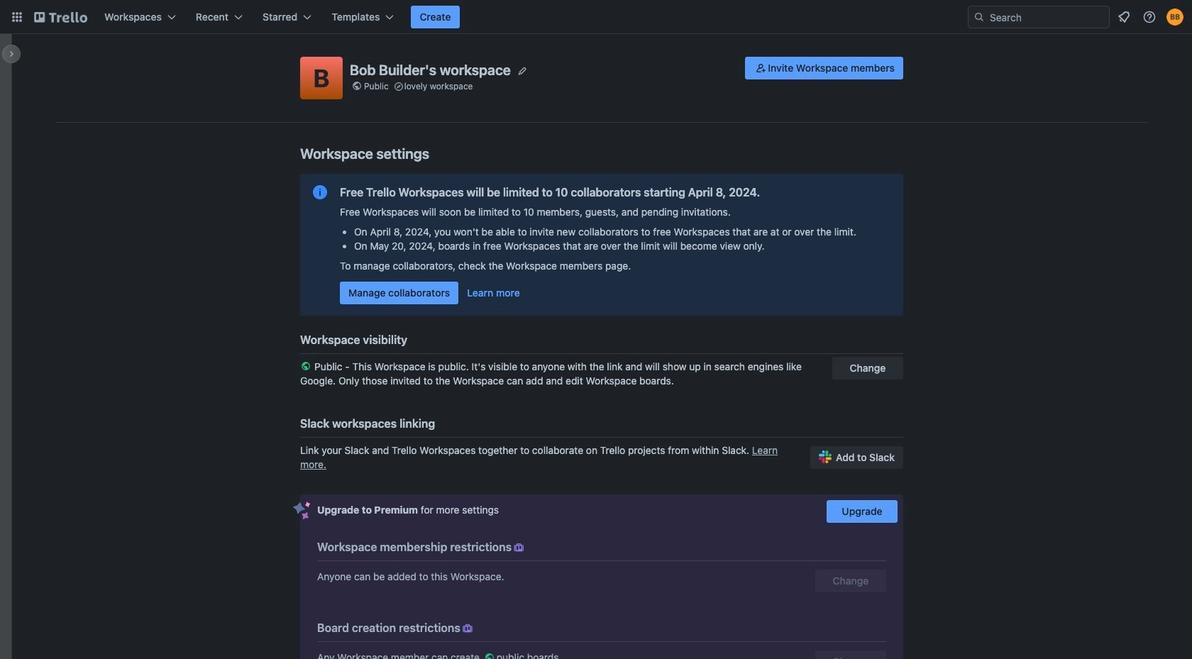 Task type: describe. For each thing, give the bounding box(es) containing it.
0 horizontal spatial sm image
[[482, 651, 497, 659]]

sparkle image
[[293, 502, 311, 520]]

bob builder (bobbuilder40) image
[[1167, 9, 1184, 26]]

primary element
[[0, 0, 1192, 34]]

open information menu image
[[1143, 10, 1157, 24]]



Task type: vqa. For each thing, say whether or not it's contained in the screenshot.
Open information menu image
yes



Task type: locate. For each thing, give the bounding box(es) containing it.
0 horizontal spatial sm image
[[461, 622, 475, 636]]

sm image
[[512, 541, 526, 555], [482, 651, 497, 659]]

Search field
[[985, 6, 1109, 28]]

sm image
[[754, 61, 768, 75], [461, 622, 475, 636]]

0 vertical spatial sm image
[[754, 61, 768, 75]]

0 notifications image
[[1116, 9, 1133, 26]]

back to home image
[[34, 6, 87, 28]]

1 horizontal spatial sm image
[[754, 61, 768, 75]]

1 horizontal spatial sm image
[[512, 541, 526, 555]]

1 vertical spatial sm image
[[461, 622, 475, 636]]

0 vertical spatial sm image
[[512, 541, 526, 555]]

1 vertical spatial sm image
[[482, 651, 497, 659]]

search image
[[974, 11, 985, 23]]



